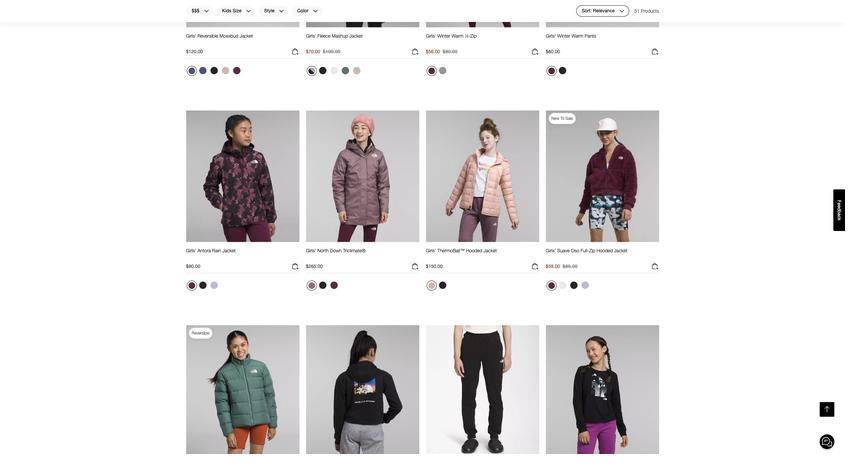 Task type: describe. For each thing, give the bounding box(es) containing it.
$120.00 button
[[186, 48, 300, 59]]

style
[[264, 8, 275, 14]]

tnf black radio for antora
[[198, 280, 208, 291]]

color
[[297, 8, 309, 14]]

$choose color$ option group for girls' thermoball™ hooded jacket
[[426, 280, 449, 294]]

girls' fleece mashup jacket image
[[306, 0, 420, 28]]

to
[[561, 116, 565, 121]]

girls' winter warm ½-zip
[[426, 33, 477, 39]]

Cave Blue radio
[[187, 66, 197, 76]]

girls' winter warm ½-zip button
[[426, 33, 477, 45]]

boysenberry floret print image
[[233, 67, 241, 74]]

girls' reversible mossbud jacket button
[[186, 33, 253, 45]]

$90.00 button
[[186, 263, 300, 274]]

½-
[[465, 33, 471, 39]]

girls' antora rain jacket image
[[186, 110, 300, 243]]

$$$ button
[[186, 5, 214, 17]]

0 horizontal spatial boysenberry radio
[[329, 280, 340, 291]]

dusty periwinkle image
[[582, 282, 589, 289]]

triclimate®
[[343, 248, 366, 254]]

sort:
[[582, 8, 592, 14]]

$choose color$ option group for girls' north down triclimate®
[[306, 280, 340, 294]]

dusty periwinkle image
[[211, 282, 218, 289]]

1 vertical spatial reversible
[[192, 331, 210, 336]]

lupine/tnf black image
[[309, 68, 315, 74]]

$100.00
[[323, 49, 341, 54]]

girls' thermoball™ hooded jacket image
[[426, 110, 540, 243]]

down
[[330, 248, 342, 254]]

$70.00
[[306, 49, 320, 54]]

girls' winter warm pants image
[[546, 0, 660, 28]]

c
[[837, 216, 843, 218]]

pink moss image
[[353, 67, 361, 74]]

girls' for girls' thermoball™ hooded jacket
[[426, 248, 436, 254]]

f e e d b a c k
[[837, 200, 843, 221]]

$90.00
[[186, 264, 200, 269]]

$60.00 button
[[546, 48, 660, 59]]

kids
[[222, 8, 232, 14]]

k
[[837, 218, 843, 221]]

$265.00 button
[[306, 263, 420, 274]]

new
[[552, 116, 560, 121]]

tnf black heather image
[[559, 67, 567, 74]]

tnf black radio for fleece
[[318, 65, 328, 76]]

full-
[[581, 248, 590, 254]]

products
[[641, 8, 660, 14]]

TNF Medium Grey Heather radio
[[438, 65, 448, 76]]

boysenberry heather image
[[549, 68, 555, 74]]

Boysenberry Heather radio
[[547, 66, 557, 76]]

0 horizontal spatial tnf black image
[[199, 282, 207, 289]]

$choose color$ option group for girls' antora rain jacket
[[186, 280, 220, 294]]

pink moss image for rightmost pink moss radio
[[429, 283, 435, 289]]

girls' for girls' winter warm pants
[[546, 33, 556, 39]]

Cave Blue Highball Waves Print radio
[[198, 65, 208, 76]]

$56.00
[[426, 49, 440, 54]]

$85.00
[[563, 264, 578, 269]]

sort: relevance button
[[577, 5, 630, 17]]

tnf black radio down '$150.00'
[[438, 280, 448, 291]]

boysenberry image
[[331, 282, 338, 289]]

hooded inside button
[[466, 248, 483, 254]]

f e e d b a c k button
[[834, 190, 846, 231]]

tnf black radio right 'cave blue highball waves print' image
[[209, 65, 220, 76]]

1 horizontal spatial boysenberry radio
[[547, 281, 557, 291]]

girls' reversible mossbud jacket image
[[186, 0, 300, 28]]

girls' for girls' fleece mashup jacket
[[306, 33, 316, 39]]

girls' for girls' antora rain jacket
[[186, 248, 196, 254]]

girls' fleece mashup jacket button
[[306, 33, 363, 45]]

b
[[837, 211, 843, 213]]

hooded inside button
[[597, 248, 613, 254]]

tnf black image for girls' reversible mossbud jacket
[[211, 67, 218, 74]]

thermoball™
[[438, 248, 465, 254]]

kids size
[[222, 8, 242, 14]]

warm for pants
[[572, 33, 584, 39]]

girls' suave oso full-zip hooded jacket button
[[546, 248, 628, 260]]

antora
[[198, 248, 211, 254]]

Gardenia White radio
[[329, 65, 340, 76]]

girls' fleece mashup jacket
[[306, 33, 363, 39]]

suave
[[558, 248, 570, 254]]

a
[[837, 213, 843, 216]]

0 vertical spatial boysenberry floret print radio
[[232, 65, 242, 76]]

warm for ½-
[[452, 33, 464, 39]]

1 horizontal spatial pink moss radio
[[427, 281, 437, 291]]

cave blue image
[[189, 68, 195, 74]]

gardenia white image for gardenia white radio
[[559, 282, 567, 289]]

1 vertical spatial boysenberry floret print radio
[[187, 281, 197, 291]]

boysenberry image
[[549, 283, 555, 289]]

girls' thermoball™ hooded jacket
[[426, 248, 497, 254]]

girls' antora rain jacket
[[186, 248, 236, 254]]

girls' winter warm pants
[[546, 33, 597, 39]]

tnf black image for north
[[319, 282, 327, 289]]

cave blue highball waves print image
[[199, 67, 207, 74]]

Dark Sage radio
[[340, 65, 351, 76]]



Task type: locate. For each thing, give the bounding box(es) containing it.
girls' north down triclimate® button
[[306, 248, 366, 260]]

zip inside button
[[590, 248, 596, 254]]

reversible inside 'girls' reversible mossbud jacket' button
[[198, 33, 218, 39]]

warm left the ½- at the right of the page
[[452, 33, 464, 39]]

oso
[[571, 248, 580, 254]]

girls' up '$150.00'
[[426, 248, 436, 254]]

winter inside button
[[558, 33, 571, 39]]

gardenia white image for gardenia white option
[[331, 67, 338, 74]]

1 vertical spatial gardenia white image
[[559, 282, 567, 289]]

warm inside girls' winter warm ½-zip button
[[452, 33, 464, 39]]

pink moss radio down '$150.00'
[[427, 281, 437, 291]]

0 vertical spatial pink moss image
[[222, 67, 229, 74]]

51 products
[[635, 8, 660, 14]]

d
[[837, 208, 843, 211]]

tnf black radio right fawn grey radio
[[318, 280, 328, 291]]

TNF Black radio
[[318, 65, 328, 76], [198, 280, 208, 291]]

tnf black radio right boysenberry floret print icon
[[198, 280, 208, 291]]

0 horizontal spatial gardenia white image
[[331, 67, 338, 74]]

0 horizontal spatial dusty periwinkle radio
[[209, 280, 220, 291]]

1 vertical spatial tnf black radio
[[198, 280, 208, 291]]

girls' suave oso full-zip hooded jacket image
[[546, 110, 660, 243]]

kids size button
[[217, 5, 256, 17]]

relevance
[[594, 8, 615, 14]]

girls' camp fleece joggers image
[[426, 325, 540, 455]]

dusty periwinkle radio right gardenia white radio
[[580, 280, 591, 291]]

zip inside button
[[471, 33, 477, 39]]

1 horizontal spatial tnf black image
[[211, 67, 218, 74]]

girls' left suave
[[546, 248, 556, 254]]

0 horizontal spatial boysenberry floret print radio
[[187, 281, 197, 291]]

new to sale
[[552, 116, 573, 121]]

zip right oso
[[590, 248, 596, 254]]

winter up $80.00
[[438, 33, 451, 39]]

tnf black image right lupine/tnf black radio
[[319, 67, 327, 74]]

$choose color$ option group for girls' winter warm pants
[[546, 65, 569, 79]]

Gardenia White radio
[[558, 280, 568, 291]]

1 horizontal spatial zip
[[590, 248, 596, 254]]

tnf black image for girls' suave oso full-zip hooded jacket
[[571, 282, 578, 289]]

zip
[[471, 33, 477, 39], [590, 248, 596, 254]]

2 dusty periwinkle radio from the left
[[580, 280, 591, 291]]

Boysenberry Abstract Tracks Print radio
[[427, 66, 437, 76]]

girls' up $120.00
[[186, 33, 196, 39]]

1 horizontal spatial boysenberry floret print radio
[[232, 65, 242, 76]]

1 warm from the left
[[452, 33, 464, 39]]

51
[[635, 8, 640, 14]]

Pink Moss radio
[[352, 65, 362, 76]]

girls'
[[186, 33, 196, 39], [306, 33, 316, 39], [426, 33, 436, 39], [546, 33, 556, 39], [186, 248, 196, 254], [306, 248, 316, 254], [426, 248, 436, 254], [546, 248, 556, 254]]

$choose color$ option group for girls' reversible mossbud jacket
[[186, 65, 243, 79]]

jacket inside button
[[484, 248, 497, 254]]

style button
[[259, 5, 289, 17]]

girls' for girls' reversible mossbud jacket
[[186, 33, 196, 39]]

jacket for girls' reversible mossbud jacket
[[240, 33, 253, 39]]

pink moss radio left boysenberry floret print image
[[220, 65, 231, 76]]

boysenberry floret print image
[[189, 283, 195, 289]]

tnf black image for fleece
[[319, 67, 327, 74]]

2 hooded from the left
[[597, 248, 613, 254]]

tnf medium grey heather image
[[439, 67, 447, 74]]

tnf black image right 'cave blue highball waves print' image
[[211, 67, 218, 74]]

pink moss image for the left pink moss radio
[[222, 67, 229, 74]]

mashup
[[332, 33, 348, 39]]

0 vertical spatial reversible
[[198, 33, 218, 39]]

rain
[[212, 248, 221, 254]]

girls' for girls' north down triclimate®
[[306, 248, 316, 254]]

boysenberry radio left gardenia white radio
[[547, 281, 557, 291]]

fleece
[[318, 33, 331, 39]]

tnf black radio left dusty periwinkle image
[[569, 280, 580, 291]]

girls' left north
[[306, 248, 316, 254]]

girls' reversible mossbud jacket
[[186, 33, 253, 39]]

zip down "girls' winter warm ½-zip" image
[[471, 33, 477, 39]]

1 winter from the left
[[438, 33, 451, 39]]

warm left pants
[[572, 33, 584, 39]]

sort: relevance
[[582, 8, 615, 14]]

girls' long-sleeve graphic tee image
[[546, 325, 660, 455]]

boysenberry radio right the fawn grey icon
[[329, 280, 340, 291]]

jacket for girls' fleece mashup jacket
[[350, 33, 363, 39]]

1 horizontal spatial tnf black radio
[[318, 65, 328, 76]]

$265.00
[[306, 264, 323, 269]]

winter inside button
[[438, 33, 451, 39]]

Boysenberry Floret Print radio
[[232, 65, 242, 76], [187, 281, 197, 291]]

girls' up "$56.00"
[[426, 33, 436, 39]]

$120.00
[[186, 49, 203, 54]]

zip for full-
[[590, 248, 596, 254]]

color button
[[292, 5, 323, 17]]

sale
[[566, 116, 573, 121]]

pink moss image
[[222, 67, 229, 74], [429, 283, 435, 289]]

warm
[[452, 33, 464, 39], [572, 33, 584, 39]]

TNF Black radio
[[209, 65, 220, 76], [318, 280, 328, 291], [438, 280, 448, 291], [569, 280, 580, 291]]

girls' inside button
[[306, 248, 316, 254]]

hooded
[[466, 248, 483, 254], [597, 248, 613, 254]]

mossbud
[[220, 33, 238, 39]]

$choose color$ option group for girls' winter warm ½-zip
[[426, 65, 449, 79]]

1 vertical spatial zip
[[590, 248, 596, 254]]

size
[[233, 8, 242, 14]]

2 winter from the left
[[558, 33, 571, 39]]

0 horizontal spatial warm
[[452, 33, 464, 39]]

fawn grey image
[[309, 283, 315, 289]]

$choose color$ option group for girls' fleece mashup jacket
[[306, 65, 363, 79]]

winter for girls' winter warm ½-zip
[[438, 33, 451, 39]]

gardenia white image right boysenberry image
[[559, 282, 567, 289]]

$choose color$ option group
[[186, 65, 243, 79], [306, 65, 363, 79], [426, 65, 449, 79], [546, 65, 569, 79], [186, 280, 220, 294], [306, 280, 340, 294], [426, 280, 449, 294], [546, 280, 592, 294]]

warm inside "girls' winter warm pants" button
[[572, 33, 584, 39]]

girls' left antora
[[186, 248, 196, 254]]

Lupine/TNF Black radio
[[307, 66, 317, 76]]

girls' north down triclimate® image
[[306, 110, 420, 243]]

girls' camp fleece pullover hoodie image
[[306, 325, 420, 455]]

boysenberry floret print radio down $90.00
[[187, 281, 197, 291]]

girls' left fleece
[[306, 33, 316, 39]]

gardenia white image left dark sage 'radio'
[[331, 67, 338, 74]]

0 horizontal spatial tnf black radio
[[198, 280, 208, 291]]

zip for ½-
[[471, 33, 477, 39]]

north
[[318, 248, 329, 254]]

1 horizontal spatial warm
[[572, 33, 584, 39]]

1 vertical spatial pink moss image
[[429, 283, 435, 289]]

Pink Moss radio
[[220, 65, 231, 76], [427, 281, 437, 291]]

tnf black image right boysenberry floret print icon
[[199, 282, 207, 289]]

tnf black image
[[319, 67, 327, 74], [319, 282, 327, 289], [439, 282, 447, 289]]

0 vertical spatial zip
[[471, 33, 477, 39]]

jacket for girls' antora rain jacket
[[222, 248, 236, 254]]

hooded right full-
[[597, 248, 613, 254]]

dark sage image
[[342, 67, 349, 74]]

hooded up $150.00 dropdown button
[[466, 248, 483, 254]]

jacket for girls' thermoball™ hooded jacket
[[484, 248, 497, 254]]

$59.00
[[546, 264, 561, 269]]

boysenberry abstract tracks print image
[[429, 68, 435, 74]]

winter up $60.00
[[558, 33, 571, 39]]

girls' up $60.00
[[546, 33, 556, 39]]

0 vertical spatial gardenia white image
[[331, 67, 338, 74]]

girls' suave oso full-zip hooded jacket
[[546, 248, 628, 254]]

2 horizontal spatial tnf black image
[[571, 282, 578, 289]]

reversible
[[198, 33, 218, 39], [192, 331, 210, 336]]

Fawn Grey radio
[[307, 281, 317, 291]]

1 vertical spatial pink moss radio
[[427, 281, 437, 291]]

2 warm from the left
[[572, 33, 584, 39]]

$150.00 button
[[426, 263, 540, 274]]

e up b
[[837, 206, 843, 208]]

0 horizontal spatial pink moss radio
[[220, 65, 231, 76]]

0 vertical spatial pink moss radio
[[220, 65, 231, 76]]

$80.00
[[443, 49, 458, 54]]

$choose color$ option group for girls' suave oso full-zip hooded jacket
[[546, 280, 592, 294]]

0 horizontal spatial pink moss image
[[222, 67, 229, 74]]

51 products status
[[635, 5, 660, 17]]

1 e from the top
[[837, 203, 843, 206]]

jacket
[[240, 33, 253, 39], [350, 33, 363, 39], [222, 248, 236, 254], [484, 248, 497, 254], [615, 248, 628, 254]]

gardenia white image inside radio
[[559, 282, 567, 289]]

pink moss image down '$150.00'
[[429, 283, 435, 289]]

0 horizontal spatial winter
[[438, 33, 451, 39]]

$60.00
[[546, 49, 561, 54]]

gardenia white image inside option
[[331, 67, 338, 74]]

tnf black radio right lupine/tnf black radio
[[318, 65, 328, 76]]

e
[[837, 203, 843, 206], [837, 206, 843, 208]]

e up d
[[837, 203, 843, 206]]

back to top image
[[823, 406, 832, 414]]

0 horizontal spatial hooded
[[466, 248, 483, 254]]

girls' thermoball™ hooded jacket button
[[426, 248, 497, 260]]

tnf black image for thermoball™
[[439, 282, 447, 289]]

girls' winter warm ½-zip image
[[426, 0, 540, 28]]

girls' for girls' winter warm ½-zip
[[426, 33, 436, 39]]

tnf black image
[[211, 67, 218, 74], [199, 282, 207, 289], [571, 282, 578, 289]]

winter for girls' winter warm pants
[[558, 33, 571, 39]]

0 horizontal spatial zip
[[471, 33, 477, 39]]

girls' winter warm pants button
[[546, 33, 597, 45]]

big kids' reversible north down jacket image
[[186, 325, 300, 455]]

boysenberry floret print radio down the "$120.00" dropdown button at the top of the page
[[232, 65, 242, 76]]

dusty periwinkle radio right boysenberry floret print icon
[[209, 280, 220, 291]]

girls' for girls' suave oso full-zip hooded jacket
[[546, 248, 556, 254]]

1 hooded from the left
[[466, 248, 483, 254]]

girls' antora rain jacket button
[[186, 248, 236, 260]]

pink moss image left boysenberry floret print image
[[222, 67, 229, 74]]

2 e from the top
[[837, 206, 843, 208]]

1 horizontal spatial gardenia white image
[[559, 282, 567, 289]]

tnf black image right fawn grey radio
[[319, 282, 327, 289]]

$$$
[[192, 8, 200, 14]]

$150.00
[[426, 264, 443, 269]]

girls' north down triclimate®
[[306, 248, 366, 254]]

tnf black image down '$150.00'
[[439, 282, 447, 289]]

pants
[[585, 33, 597, 39]]

1 dusty periwinkle radio from the left
[[209, 280, 220, 291]]

0 vertical spatial tnf black radio
[[318, 65, 328, 76]]

f
[[837, 200, 843, 203]]

1 horizontal spatial dusty periwinkle radio
[[580, 280, 591, 291]]

1 horizontal spatial hooded
[[597, 248, 613, 254]]

Boysenberry radio
[[329, 280, 340, 291], [547, 281, 557, 291]]

TNF Black Heather radio
[[558, 65, 568, 76]]

gardenia white image
[[331, 67, 338, 74], [559, 282, 567, 289]]

1 horizontal spatial pink moss image
[[429, 283, 435, 289]]

Dusty Periwinkle radio
[[209, 280, 220, 291], [580, 280, 591, 291]]

1 horizontal spatial winter
[[558, 33, 571, 39]]

winter
[[438, 33, 451, 39], [558, 33, 571, 39]]

tnf black image left dusty periwinkle image
[[571, 282, 578, 289]]



Task type: vqa. For each thing, say whether or not it's contained in the screenshot.
topmost and
no



